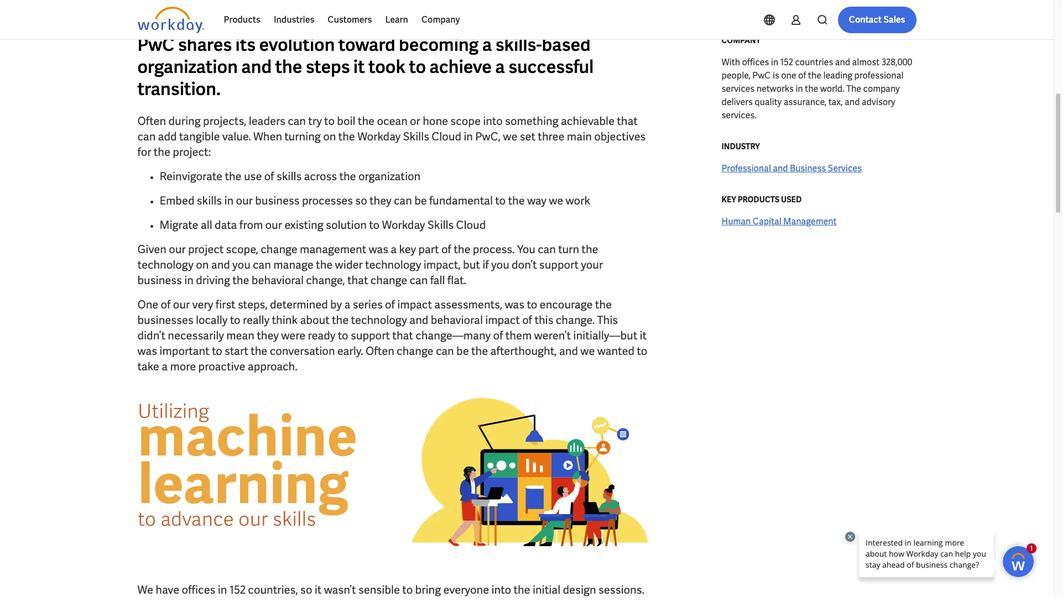 Task type: describe. For each thing, give the bounding box(es) containing it.
people,
[[722, 70, 751, 81]]

can left "fall"
[[410, 273, 428, 288]]

capital
[[753, 216, 781, 227]]

really
[[243, 313, 270, 327]]

and up leading
[[835, 56, 850, 68]]

to up mean
[[230, 313, 240, 327]]

the up your
[[582, 242, 598, 257]]

of left them
[[493, 329, 503, 343]]

this
[[597, 313, 618, 327]]

way
[[527, 194, 546, 208]]

and down weren't at the right of the page
[[559, 344, 578, 358]]

skills inside the often during projects, leaders can try to boil the ocean or hone scope into something achievable that can add tangible value. when turning on the workday skills cloud in pwc, we set three main objectives for the project:
[[403, 129, 429, 144]]

to up early.
[[338, 329, 348, 343]]

assurance,
[[784, 96, 827, 108]]

key
[[722, 195, 736, 205]]

to left 'way'
[[495, 194, 506, 208]]

took
[[368, 55, 405, 79]]

value.
[[222, 129, 251, 144]]

1 vertical spatial we
[[549, 194, 563, 208]]

it inside one of our very first steps, determined by a series of impact assessments, was to encourage the businesses locally to really think about the technology and behavioral impact of this change. this didn't necessarily mean they were ready to support that change—many of them weren't initially—but it was important to start the conversation early. often change can be the afterthought, and we wanted to take a more proactive approach.
[[640, 329, 647, 343]]

they inside one of our very first steps, determined by a series of impact assessments, was to encourage the businesses locally to really think about the technology and behavioral impact of this change. this didn't necessarily mean they were ready to support that change—many of them weren't initially—but it was important to start the conversation early. often change can be the afterthought, and we wanted to take a more proactive approach.
[[257, 329, 279, 343]]

turn
[[558, 242, 579, 257]]

given our project scope, change management was a key part of the process. you can turn the technology on and you can manage the wider technology impact, but if you don't support your business in driving the behavioral change, that change can fall flat.
[[137, 242, 603, 288]]

networks
[[757, 83, 794, 95]]

the up assurance,
[[805, 83, 818, 95]]

successful
[[508, 55, 594, 79]]

in left 152
[[771, 56, 778, 68]]

weren't
[[534, 329, 571, 343]]

utilizing machine learning image
[[137, 383, 648, 547]]

we inside one of our very first steps, determined by a series of impact assessments, was to encourage the businesses locally to really think about the technology and behavioral impact of this change. this didn't necessarily mean they were ready to support that change—many of them weren't initially—but it was important to start the conversation early. often change can be the afterthought, and we wanted to take a more proactive approach.
[[580, 344, 595, 358]]

the up but on the left top of page
[[454, 242, 470, 257]]

fundamental
[[429, 194, 493, 208]]

almost
[[852, 56, 880, 68]]

skills-
[[495, 33, 542, 56]]

ocean
[[377, 114, 408, 128]]

embed
[[160, 194, 194, 208]]

steps
[[306, 55, 350, 79]]

that inside the often during projects, leaders can try to boil the ocean or hone scope into something achievable that can add tangible value. when turning on the workday skills cloud in pwc, we set three main objectives for the project:
[[617, 114, 638, 128]]

the left use
[[225, 169, 242, 184]]

tax,
[[828, 96, 843, 108]]

about
[[300, 313, 330, 327]]

the down boil
[[338, 129, 355, 144]]

often during projects, leaders can try to boil the ocean or hone scope into something achievable that can add tangible value. when turning on the workday skills cloud in pwc, we set three main objectives for the project:
[[137, 114, 646, 159]]

first
[[216, 298, 235, 312]]

can up turning
[[288, 114, 306, 128]]

during
[[168, 114, 201, 128]]

the up "steps,"
[[232, 273, 249, 288]]

to up "this"
[[527, 298, 537, 312]]

project
[[188, 242, 224, 257]]

services
[[828, 163, 862, 174]]

is
[[773, 70, 779, 81]]

more
[[170, 360, 196, 374]]

the right across
[[339, 169, 356, 184]]

assessments,
[[434, 298, 502, 312]]

technology inside one of our very first steps, determined by a series of impact assessments, was to encourage the businesses locally to really think about the technology and behavioral impact of this change. this didn't necessarily mean they were ready to support that change—many of them weren't initially—but it was important to start the conversation early. often change can be the afterthought, and we wanted to take a more proactive approach.
[[351, 313, 407, 327]]

1 vertical spatial organization
[[358, 169, 420, 184]]

change.
[[556, 313, 595, 327]]

of right use
[[264, 169, 274, 184]]

into
[[483, 114, 503, 128]]

the right boil
[[358, 114, 375, 128]]

boil
[[337, 114, 355, 128]]

that inside given our project scope, change management was a key part of the process. you can turn the technology on and you can manage the wider technology impact, but if you don't support your business in driving the behavioral change, that change can fall flat.
[[347, 273, 368, 288]]

proactive
[[198, 360, 245, 374]]

evolution
[[259, 33, 335, 56]]

start
[[225, 344, 248, 358]]

necessarily
[[168, 329, 224, 343]]

to down embed skills in our business processes so they can be fundamental to the way we work
[[369, 218, 380, 232]]

add
[[158, 129, 177, 144]]

its
[[235, 33, 256, 56]]

migrate
[[160, 218, 198, 232]]

you
[[517, 242, 535, 257]]

can inside one of our very first steps, determined by a series of impact assessments, was to encourage the businesses locally to really think about the technology and behavioral impact of this change. this didn't necessarily mean they were ready to support that change—many of them weren't initially—but it was important to start the conversation early. often change can be the afterthought, and we wanted to take a more proactive approach.
[[436, 344, 454, 358]]

professional
[[722, 163, 771, 174]]

customers
[[328, 14, 372, 25]]

solution
[[326, 218, 367, 232]]

by
[[330, 298, 342, 312]]

ready
[[308, 329, 335, 343]]

toward
[[338, 33, 395, 56]]

pwc inside pwc shares its evolution toward becoming a skills-based organization and the steps it took to achieve a successful transition.
[[137, 33, 175, 56]]

technology down given
[[137, 258, 194, 272]]

wanted
[[597, 344, 634, 358]]

steps,
[[238, 298, 268, 312]]

work
[[566, 194, 590, 208]]

the up this
[[595, 298, 612, 312]]

project:
[[173, 145, 211, 159]]

the
[[846, 83, 861, 95]]

locally
[[196, 313, 228, 327]]

use
[[244, 169, 262, 184]]

the up change, on the left
[[316, 258, 333, 272]]

professional
[[854, 70, 904, 81]]

achievable
[[561, 114, 615, 128]]

achieve
[[429, 55, 492, 79]]

early.
[[337, 344, 363, 358]]

products
[[224, 14, 260, 25]]

organization inside pwc shares its evolution toward becoming a skills-based organization and the steps it took to achieve a successful transition.
[[137, 55, 238, 79]]

with
[[722, 56, 740, 68]]

and inside pwc shares its evolution toward becoming a skills-based organization and the steps it took to achieve a successful transition.
[[241, 55, 272, 79]]

encourage
[[540, 298, 593, 312]]

our inside given our project scope, change management was a key part of the process. you can turn the technology on and you can manage the wider technology impact, but if you don't support your business in driving the behavioral change, that change can fall flat.
[[169, 242, 186, 257]]

it inside pwc shares its evolution toward becoming a skills-based organization and the steps it took to achieve a successful transition.
[[353, 55, 365, 79]]

turning
[[284, 129, 321, 144]]

the down add
[[154, 145, 170, 159]]

products
[[738, 195, 780, 205]]

that inside one of our very first steps, determined by a series of impact assessments, was to encourage the businesses locally to really think about the technology and behavioral impact of this change. this didn't necessarily mean they were ready to support that change—many of them weren't initially—but it was important to start the conversation early. often change can be the afterthought, and we wanted to take a more proactive approach.
[[392, 329, 413, 343]]

328,000
[[881, 56, 912, 68]]

important
[[160, 344, 209, 358]]

to inside pwc shares its evolution toward becoming a skills-based organization and the steps it took to achieve a successful transition.
[[409, 55, 426, 79]]

flat.
[[447, 273, 466, 288]]

2 you from the left
[[491, 258, 509, 272]]

to right wanted
[[637, 344, 647, 358]]

0 vertical spatial skills
[[277, 169, 302, 184]]

industries
[[274, 14, 314, 25]]

technology down the key
[[365, 258, 421, 272]]

main
[[567, 129, 592, 144]]

world.
[[820, 83, 844, 95]]

our inside one of our very first steps, determined by a series of impact assessments, was to encourage the businesses locally to really think about the technology and behavioral impact of this change. this didn't necessarily mean they were ready to support that change—many of them weren't initially—but it was important to start the conversation early. often change can be the afterthought, and we wanted to take a more proactive approach.
[[173, 298, 190, 312]]

learn button
[[379, 7, 415, 33]]

pwc,
[[475, 129, 501, 144]]

services.
[[722, 110, 757, 121]]

2 vertical spatial was
[[137, 344, 157, 358]]

often inside the often during projects, leaders can try to boil the ocean or hone scope into something achievable that can add tangible value. when turning on the workday skills cloud in pwc, we set three main objectives for the project:
[[137, 114, 166, 128]]

didn't
[[137, 329, 165, 343]]

the left 'way'
[[508, 194, 525, 208]]

tangible
[[179, 129, 220, 144]]

leaders
[[249, 114, 285, 128]]

used
[[781, 195, 802, 205]]

of inside with offices in 152 countries and almost 328,000 people, pwc is one of the leading professional services networks in the world. the company delivers quality assurance, tax, and advisory services.
[[798, 70, 806, 81]]

a right by
[[344, 298, 350, 312]]

support inside given our project scope, change management was a key part of the process. you can turn the technology on and you can manage the wider technology impact, but if you don't support your business in driving the behavioral change, that change can fall flat.
[[539, 258, 579, 272]]

0 vertical spatial be
[[414, 194, 427, 208]]

of inside given our project scope, change management was a key part of the process. you can turn the technology on and you can manage the wider technology impact, but if you don't support your business in driving the behavioral change, that change can fall flat.
[[441, 242, 451, 257]]

to up proactive
[[212, 344, 222, 358]]

this
[[535, 313, 553, 327]]

go to the homepage image
[[137, 7, 204, 33]]

1 you from the left
[[232, 258, 250, 272]]

the down countries
[[808, 70, 821, 81]]

company
[[863, 83, 900, 95]]

take
[[137, 360, 159, 374]]

business
[[790, 163, 826, 174]]

can up the for
[[137, 129, 156, 144]]

our up the from
[[236, 194, 253, 208]]

workday inside the often during projects, leaders can try to boil the ocean or hone scope into something achievable that can add tangible value. when turning on the workday skills cloud in pwc, we set three main objectives for the project:
[[357, 129, 401, 144]]

leading
[[823, 70, 852, 81]]

reinvigorate
[[160, 169, 222, 184]]

three
[[538, 129, 565, 144]]

and inside professional and business services link
[[773, 163, 788, 174]]



Task type: vqa. For each thing, say whether or not it's contained in the screenshot.
the 'Human Capital Management' on the right of the page
yes



Task type: locate. For each thing, give the bounding box(es) containing it.
0 horizontal spatial we
[[503, 129, 517, 144]]

you right if
[[491, 258, 509, 272]]

1 horizontal spatial you
[[491, 258, 509, 272]]

the down by
[[332, 313, 349, 327]]

pwc shares its evolution toward becoming a skills-based organization and the steps it took to achieve a successful transition.
[[137, 33, 594, 101]]

of up businesses
[[161, 298, 171, 312]]

often inside one of our very first steps, determined by a series of impact assessments, was to encourage the businesses locally to really think about the technology and behavioral impact of this change. this didn't necessarily mean they were ready to support that change—many of them weren't initially—but it was important to start the conversation early. often change can be the afterthought, and we wanted to take a more proactive approach.
[[366, 344, 394, 358]]

of right one
[[798, 70, 806, 81]]

when
[[253, 129, 282, 144]]

on inside the often during projects, leaders can try to boil the ocean or hone scope into something achievable that can add tangible value. when turning on the workday skills cloud in pwc, we set three main objectives for the project:
[[323, 129, 336, 144]]

you down "scope,"
[[232, 258, 250, 272]]

hone
[[423, 114, 448, 128]]

1 vertical spatial business
[[137, 273, 182, 288]]

0 horizontal spatial pwc
[[137, 33, 175, 56]]

one
[[781, 70, 796, 81]]

management
[[783, 216, 837, 227]]

we down initially—but
[[580, 344, 595, 358]]

change down change—many
[[397, 344, 433, 358]]

business inside given our project scope, change management was a key part of the process. you can turn the technology on and you can manage the wider technology impact, but if you don't support your business in driving the behavioral change, that change can fall flat.
[[137, 273, 182, 288]]

often up add
[[137, 114, 166, 128]]

2 horizontal spatial we
[[580, 344, 595, 358]]

delivers
[[722, 96, 753, 108]]

1 vertical spatial that
[[347, 273, 368, 288]]

change up manage
[[261, 242, 297, 257]]

0 horizontal spatial it
[[353, 55, 365, 79]]

1 horizontal spatial organization
[[358, 169, 420, 184]]

skills left across
[[277, 169, 302, 184]]

they down really
[[257, 329, 279, 343]]

across
[[304, 169, 337, 184]]

to
[[409, 55, 426, 79], [324, 114, 335, 128], [495, 194, 506, 208], [369, 218, 380, 232], [527, 298, 537, 312], [230, 313, 240, 327], [338, 329, 348, 343], [212, 344, 222, 358], [637, 344, 647, 358]]

technology down series
[[351, 313, 407, 327]]

0 horizontal spatial on
[[196, 258, 209, 272]]

professional and business services
[[722, 163, 862, 174]]

support inside one of our very first steps, determined by a series of impact assessments, was to encourage the businesses locally to really think about the technology and behavioral impact of this change. this didn't necessarily mean they were ready to support that change—many of them weren't initially—but it was important to start the conversation early. often change can be the afterthought, and we wanted to take a more proactive approach.
[[351, 329, 390, 343]]

support down turn
[[539, 258, 579, 272]]

1 vertical spatial skills
[[197, 194, 222, 208]]

approach.
[[248, 360, 297, 374]]

2 vertical spatial that
[[392, 329, 413, 343]]

be down change—many
[[456, 344, 469, 358]]

1 horizontal spatial we
[[549, 194, 563, 208]]

a left the key
[[391, 242, 397, 257]]

can right you
[[538, 242, 556, 257]]

the down change—many
[[471, 344, 488, 358]]

pwc left the is
[[752, 70, 771, 81]]

we right 'way'
[[549, 194, 563, 208]]

becoming
[[399, 33, 479, 56]]

0 vertical spatial on
[[323, 129, 336, 144]]

human
[[722, 216, 751, 227]]

were
[[281, 329, 306, 343]]

1 vertical spatial cloud
[[456, 218, 486, 232]]

professional and business services link
[[722, 162, 862, 175]]

business down reinvigorate the use of skills across the organization
[[255, 194, 300, 208]]

conversation
[[270, 344, 335, 358]]

1 vertical spatial pwc
[[752, 70, 771, 81]]

0 vertical spatial change
[[261, 242, 297, 257]]

organization down go to the homepage image in the top left of the page
[[137, 55, 238, 79]]

impact up them
[[485, 313, 520, 327]]

1 horizontal spatial pwc
[[752, 70, 771, 81]]

can right so
[[394, 194, 412, 208]]

one
[[137, 298, 158, 312]]

and up driving
[[211, 258, 230, 272]]

in inside the often during projects, leaders can try to boil the ocean or hone scope into something achievable that can add tangible value. when turning on the workday skills cloud in pwc, we set three main objectives for the project:
[[464, 129, 473, 144]]

0 horizontal spatial often
[[137, 114, 166, 128]]

in up data
[[224, 194, 233, 208]]

cloud down fundamental
[[456, 218, 486, 232]]

on inside given our project scope, change management was a key part of the process. you can turn the technology on and you can manage the wider technology impact, but if you don't support your business in driving the behavioral change, that change can fall flat.
[[196, 258, 209, 272]]

1 vertical spatial behavioral
[[431, 313, 483, 327]]

reinvigorate the use of skills across the organization
[[160, 169, 420, 184]]

1 horizontal spatial impact
[[485, 313, 520, 327]]

to right the try
[[324, 114, 335, 128]]

0 vertical spatial we
[[503, 129, 517, 144]]

0 horizontal spatial that
[[347, 273, 368, 288]]

0 vertical spatial impact
[[397, 298, 432, 312]]

businesses
[[137, 313, 193, 327]]

0 vertical spatial cloud
[[432, 129, 461, 144]]

1 horizontal spatial support
[[539, 258, 579, 272]]

and down products dropdown button
[[241, 55, 272, 79]]

on right turning
[[323, 129, 336, 144]]

on down project
[[196, 258, 209, 272]]

our
[[236, 194, 253, 208], [265, 218, 282, 232], [169, 242, 186, 257], [173, 298, 190, 312]]

organization
[[137, 55, 238, 79], [358, 169, 420, 184]]

be
[[414, 194, 427, 208], [456, 344, 469, 358]]

that down wider
[[347, 273, 368, 288]]

from
[[239, 218, 263, 232]]

pwc
[[137, 33, 175, 56], [752, 70, 771, 81]]

1 horizontal spatial be
[[456, 344, 469, 358]]

contact
[[849, 14, 882, 25]]

technology
[[137, 258, 194, 272], [365, 258, 421, 272], [351, 313, 407, 327]]

change,
[[306, 273, 345, 288]]

skills up the all
[[197, 194, 222, 208]]

0 vertical spatial business
[[255, 194, 300, 208]]

1 vertical spatial support
[[351, 329, 390, 343]]

we inside the often during projects, leaders can try to boil the ocean or hone scope into something achievable that can add tangible value. when turning on the workday skills cloud in pwc, we set three main objectives for the project:
[[503, 129, 517, 144]]

behavioral down manage
[[252, 273, 304, 288]]

1 vertical spatial be
[[456, 344, 469, 358]]

1 vertical spatial change
[[370, 273, 407, 288]]

1 vertical spatial it
[[640, 329, 647, 343]]

0 horizontal spatial be
[[414, 194, 427, 208]]

0 vertical spatial that
[[617, 114, 638, 128]]

1 horizontal spatial that
[[392, 329, 413, 343]]

can down change—many
[[436, 344, 454, 358]]

in down scope at the top of the page
[[464, 129, 473, 144]]

1 vertical spatial skills
[[427, 218, 454, 232]]

countries
[[795, 56, 833, 68]]

a right take
[[162, 360, 168, 374]]

was inside given our project scope, change management was a key part of the process. you can turn the technology on and you can manage the wider technology impact, but if you don't support your business in driving the behavioral change, that change can fall flat.
[[369, 242, 388, 257]]

workday down the ocean
[[357, 129, 401, 144]]

behavioral inside given our project scope, change management was a key part of the process. you can turn the technology on and you can manage the wider technology impact, but if you don't support your business in driving the behavioral change, that change can fall flat.
[[252, 273, 304, 288]]

our left very
[[173, 298, 190, 312]]

1 vertical spatial was
[[505, 298, 524, 312]]

0 vertical spatial organization
[[137, 55, 238, 79]]

0 horizontal spatial impact
[[397, 298, 432, 312]]

and down the the
[[845, 96, 860, 108]]

series
[[353, 298, 383, 312]]

0 vertical spatial pwc
[[137, 33, 175, 56]]

was up them
[[505, 298, 524, 312]]

was up take
[[137, 344, 157, 358]]

pwc left the shares
[[137, 33, 175, 56]]

very
[[192, 298, 213, 312]]

that left change—many
[[392, 329, 413, 343]]

a
[[482, 33, 492, 56], [495, 55, 505, 79], [391, 242, 397, 257], [344, 298, 350, 312], [162, 360, 168, 374]]

it
[[353, 55, 365, 79], [640, 329, 647, 343]]

1 horizontal spatial on
[[323, 129, 336, 144]]

1 horizontal spatial skills
[[277, 169, 302, 184]]

behavioral up change—many
[[431, 313, 483, 327]]

0 horizontal spatial skills
[[197, 194, 222, 208]]

your
[[581, 258, 603, 272]]

and
[[241, 55, 272, 79], [835, 56, 850, 68], [845, 96, 860, 108], [773, 163, 788, 174], [211, 258, 230, 272], [409, 313, 428, 327], [559, 344, 578, 358]]

impact down "fall"
[[397, 298, 432, 312]]

can
[[288, 114, 306, 128], [137, 129, 156, 144], [394, 194, 412, 208], [538, 242, 556, 257], [253, 258, 271, 272], [410, 273, 428, 288], [436, 344, 454, 358]]

it left took
[[353, 55, 365, 79]]

0 horizontal spatial was
[[137, 344, 157, 358]]

1 vertical spatial workday
[[382, 218, 425, 232]]

industry
[[722, 142, 760, 152]]

0 vertical spatial support
[[539, 258, 579, 272]]

0 horizontal spatial support
[[351, 329, 390, 343]]

support up early.
[[351, 329, 390, 343]]

a left "skills-"
[[482, 33, 492, 56]]

a inside given our project scope, change management was a key part of the process. you can turn the technology on and you can manage the wider technology impact, but if you don't support your business in driving the behavioral change, that change can fall flat.
[[391, 242, 397, 257]]

was
[[369, 242, 388, 257], [505, 298, 524, 312], [137, 344, 157, 358]]

business up one
[[137, 273, 182, 288]]

support
[[539, 258, 579, 272], [351, 329, 390, 343]]

our down the migrate at the top left of the page
[[169, 242, 186, 257]]

0 vertical spatial skills
[[403, 129, 429, 144]]

change
[[261, 242, 297, 257], [370, 273, 407, 288], [397, 344, 433, 358]]

the inside pwc shares its evolution toward becoming a skills-based organization and the steps it took to achieve a successful transition.
[[275, 55, 302, 79]]

the up approach.
[[251, 344, 267, 358]]

key
[[399, 242, 416, 257]]

cloud down hone at the top left
[[432, 129, 461, 144]]

was left the key
[[369, 242, 388, 257]]

0 vertical spatial they
[[370, 194, 392, 208]]

learn
[[385, 14, 408, 25]]

1 horizontal spatial it
[[640, 329, 647, 343]]

they right so
[[370, 194, 392, 208]]

data
[[215, 218, 237, 232]]

of right series
[[385, 298, 395, 312]]

processes
[[302, 194, 353, 208]]

1 horizontal spatial was
[[369, 242, 388, 257]]

impact,
[[424, 258, 461, 272]]

skills down or
[[403, 129, 429, 144]]

behavioral inside one of our very first steps, determined by a series of impact assessments, was to encourage the businesses locally to really think about the technology and behavioral impact of this change. this didn't necessarily mean they were ready to support that change—many of them weren't initially—but it was important to start the conversation early. often change can be the afterthought, and we wanted to take a more proactive approach.
[[431, 313, 483, 327]]

or
[[410, 114, 420, 128]]

so
[[355, 194, 367, 208]]

of up impact,
[[441, 242, 451, 257]]

0 vertical spatial workday
[[357, 129, 401, 144]]

our right the from
[[265, 218, 282, 232]]

2 horizontal spatial that
[[617, 114, 638, 128]]

0 vertical spatial it
[[353, 55, 365, 79]]

and inside given our project scope, change management was a key part of the process. you can turn the technology on and you can manage the wider technology impact, but if you don't support your business in driving the behavioral change, that change can fall flat.
[[211, 258, 230, 272]]

2 horizontal spatial was
[[505, 298, 524, 312]]

1 horizontal spatial behavioral
[[431, 313, 483, 327]]

organization up embed skills in our business processes so they can be fundamental to the way we work
[[358, 169, 420, 184]]

sales
[[883, 14, 905, 25]]

products button
[[217, 7, 267, 33]]

migrate all data from our existing solution to workday skills cloud
[[160, 218, 486, 232]]

industries button
[[267, 7, 321, 33]]

to right took
[[409, 55, 426, 79]]

to inside the often during projects, leaders can try to boil the ocean or hone scope into something achievable that can add tangible value. when turning on the workday skills cloud in pwc, we set three main objectives for the project:
[[324, 114, 335, 128]]

0 horizontal spatial organization
[[137, 55, 238, 79]]

0 horizontal spatial business
[[137, 273, 182, 288]]

that up objectives
[[617, 114, 638, 128]]

1 vertical spatial on
[[196, 258, 209, 272]]

key products used
[[722, 195, 802, 205]]

manage
[[273, 258, 314, 272]]

shares
[[178, 33, 232, 56]]

1 vertical spatial impact
[[485, 313, 520, 327]]

152
[[780, 56, 793, 68]]

and left business
[[773, 163, 788, 174]]

skills
[[277, 169, 302, 184], [197, 194, 222, 208]]

0 vertical spatial often
[[137, 114, 166, 128]]

we left set
[[503, 129, 517, 144]]

we
[[503, 129, 517, 144], [549, 194, 563, 208], [580, 344, 595, 358]]

change inside one of our very first steps, determined by a series of impact assessments, was to encourage the businesses locally to really think about the technology and behavioral impact of this change. this didn't necessarily mean they were ready to support that change—many of them weren't initially—but it was important to start the conversation early. often change can be the afterthought, and we wanted to take a more proactive approach.
[[397, 344, 433, 358]]

0 vertical spatial behavioral
[[252, 273, 304, 288]]

be inside one of our very first steps, determined by a series of impact assessments, was to encourage the businesses locally to really think about the technology and behavioral impact of this change. this didn't necessarily mean they were ready to support that change—many of them weren't initially—but it was important to start the conversation early. often change can be the afterthought, and we wanted to take a more proactive approach.
[[456, 344, 469, 358]]

cloud inside the often during projects, leaders can try to boil the ocean or hone scope into something achievable that can add tangible value. when turning on the workday skills cloud in pwc, we set three main objectives for the project:
[[432, 129, 461, 144]]

on
[[323, 129, 336, 144], [196, 258, 209, 272]]

mean
[[226, 329, 254, 343]]

1 vertical spatial often
[[366, 344, 394, 358]]

a right "achieve"
[[495, 55, 505, 79]]

1 horizontal spatial they
[[370, 194, 392, 208]]

2 vertical spatial we
[[580, 344, 595, 358]]

often
[[137, 114, 166, 128], [366, 344, 394, 358]]

based
[[542, 33, 591, 56]]

the left steps
[[275, 55, 302, 79]]

scope,
[[226, 242, 258, 257]]

it right initially—but
[[640, 329, 647, 343]]

customers button
[[321, 7, 379, 33]]

in up assurance,
[[796, 83, 803, 95]]

of left "this"
[[522, 313, 532, 327]]

and up change—many
[[409, 313, 428, 327]]

for
[[137, 145, 151, 159]]

advisory
[[862, 96, 895, 108]]

2 vertical spatial change
[[397, 344, 433, 358]]

skills
[[403, 129, 429, 144], [427, 218, 454, 232]]

in inside given our project scope, change management was a key part of the process. you can turn the technology on and you can manage the wider technology impact, but if you don't support your business in driving the behavioral change, that change can fall flat.
[[184, 273, 194, 288]]

change up series
[[370, 273, 407, 288]]

0 vertical spatial was
[[369, 242, 388, 257]]

skills up part
[[427, 218, 454, 232]]

with offices in 152 countries and almost 328,000 people, pwc is one of the leading professional services networks in the world. the company delivers quality assurance, tax, and advisory services.
[[722, 56, 912, 121]]

pwc inside with offices in 152 countries and almost 328,000 people, pwc is one of the leading professional services networks in the world. the company delivers quality assurance, tax, and advisory services.
[[752, 70, 771, 81]]

scope
[[450, 114, 481, 128]]

be left fundamental
[[414, 194, 427, 208]]

fall
[[430, 273, 445, 288]]

1 horizontal spatial business
[[255, 194, 300, 208]]

services
[[722, 83, 755, 95]]

given
[[137, 242, 166, 257]]

try
[[308, 114, 322, 128]]

in left driving
[[184, 273, 194, 288]]

0 horizontal spatial behavioral
[[252, 273, 304, 288]]

1 vertical spatial they
[[257, 329, 279, 343]]

0 horizontal spatial they
[[257, 329, 279, 343]]

them
[[505, 329, 532, 343]]

often right early.
[[366, 344, 394, 358]]

0 horizontal spatial you
[[232, 258, 250, 272]]

1 horizontal spatial often
[[366, 344, 394, 358]]

can down "scope,"
[[253, 258, 271, 272]]



